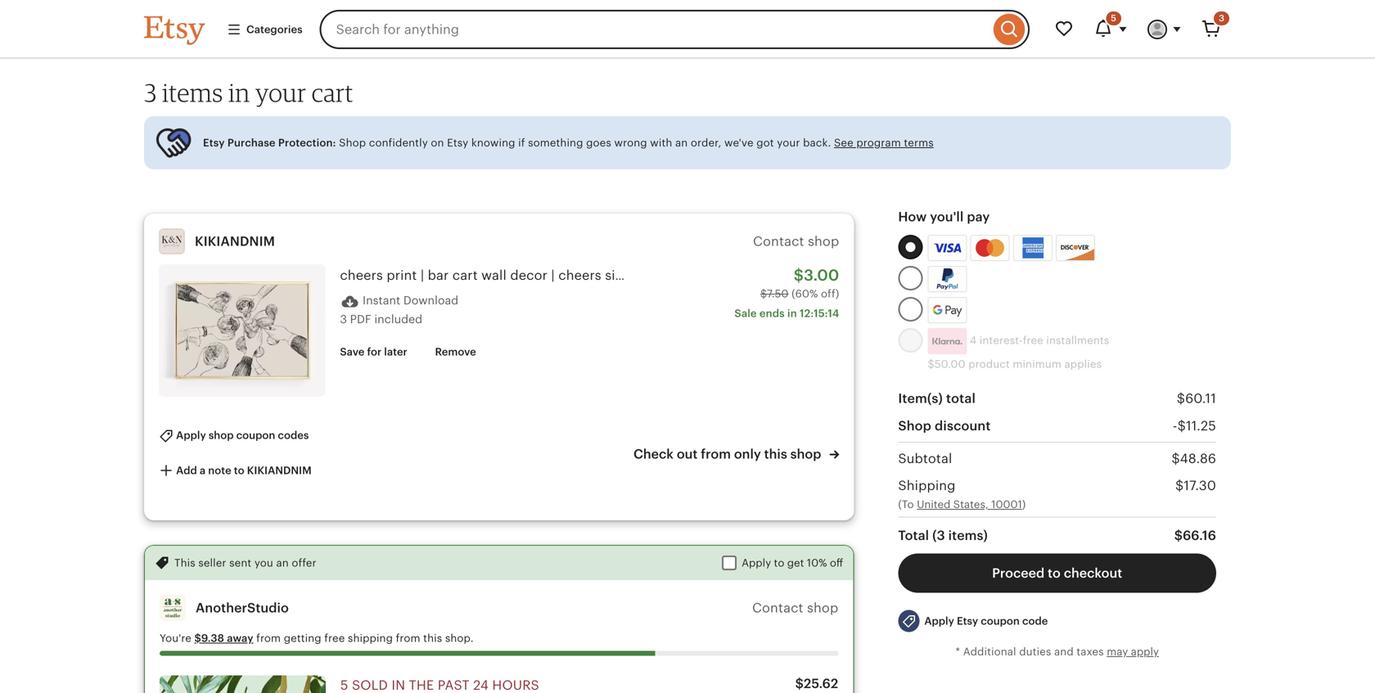 Task type: vqa. For each thing, say whether or not it's contained in the screenshot.
cheers print | bar cart wall decor | cheers sign | cheers printable wall art | bar cart accessories | bar cart art | digital download link
yes



Task type: describe. For each thing, give the bounding box(es) containing it.
see program terms link
[[834, 137, 934, 149]]

proceed to checkout button
[[898, 554, 1217, 593]]

cart up off)
[[833, 268, 858, 283]]

subtotal
[[898, 452, 953, 466]]

$50.00 product minimum applies
[[928, 358, 1102, 371]]

1 horizontal spatial your
[[777, 137, 800, 149]]

*
[[956, 646, 960, 658]]

to inside dropdown button
[[234, 464, 245, 477]]

may
[[1107, 646, 1128, 658]]

3 pdf included
[[340, 313, 423, 326]]

apply etsy coupon code button
[[886, 603, 1061, 640]]

$ 17.30
[[1176, 479, 1217, 493]]

goes
[[586, 137, 612, 149]]

(60%
[[792, 288, 818, 300]]

this
[[174, 557, 195, 569]]

$ for 60.11
[[1177, 391, 1186, 406]]

10%
[[807, 557, 827, 569]]

shop down 10%
[[807, 601, 839, 616]]

2 | from the left
[[551, 268, 555, 283]]

a
[[200, 464, 206, 477]]

pdf
[[350, 313, 371, 326]]

to for apply to get 10% off
[[774, 557, 785, 569]]

(to
[[898, 498, 914, 511]]

$ 3.00 $ 7.50 (60% off) sale ends in 12:15:14
[[735, 267, 839, 320]]

categories banner
[[115, 0, 1261, 59]]

visa image
[[934, 241, 961, 256]]

4 | from the left
[[801, 268, 804, 283]]

paypal image
[[930, 269, 965, 290]]

0 horizontal spatial from
[[256, 633, 281, 645]]

get
[[787, 557, 804, 569]]

0 vertical spatial an
[[675, 137, 688, 149]]

included
[[374, 313, 423, 326]]

off
[[830, 557, 844, 569]]

coupon for etsy
[[981, 615, 1020, 628]]

later
[[384, 346, 408, 358]]

to for proceed to checkout
[[1048, 566, 1061, 581]]

3 for 3
[[1219, 13, 1225, 23]]

etsy inside dropdown button
[[957, 615, 978, 628]]

25.62
[[804, 677, 839, 691]]

0 vertical spatial your
[[255, 77, 306, 108]]

shop inside dropdown button
[[209, 429, 234, 441]]

discover image
[[1057, 238, 1096, 262]]

sent
[[229, 557, 252, 569]]

0 vertical spatial free
[[1023, 335, 1044, 347]]

kikiandnim link
[[195, 234, 275, 249]]

coupon for shop
[[236, 429, 275, 441]]

1 horizontal spatial etsy
[[447, 137, 469, 149]]

on
[[431, 137, 444, 149]]

1 horizontal spatial from
[[396, 633, 420, 645]]

item(s) total
[[898, 391, 976, 406]]

add a note to kikiandnim
[[174, 464, 312, 477]]

american express image
[[1016, 238, 1050, 259]]

4 interest-free installments
[[967, 335, 1110, 347]]

checkout
[[1064, 566, 1123, 581]]

contact shop button for anotherstudio
[[752, 601, 839, 616]]

in for 5 sold in the past 24 hours
[[392, 678, 405, 693]]

-
[[1173, 419, 1178, 433]]

you
[[254, 557, 273, 569]]

out
[[677, 447, 698, 462]]

$ 66.16
[[1175, 529, 1217, 543]]

and
[[1054, 646, 1074, 658]]

66.16
[[1183, 529, 1217, 543]]

1 horizontal spatial shop
[[898, 419, 932, 433]]

0 vertical spatial shop
[[339, 137, 366, 149]]

contact shop button for kikiandnim
[[753, 234, 839, 249]]

apply
[[1131, 646, 1159, 658]]

duties
[[1019, 646, 1052, 658]]

code
[[1023, 615, 1048, 628]]

away
[[227, 633, 253, 645]]

total
[[898, 529, 929, 543]]

total (3 items)
[[898, 529, 988, 543]]

contact for kikiandnim
[[753, 234, 804, 249]]

* additional duties and taxes may apply
[[956, 646, 1159, 658]]

getting
[[284, 633, 322, 645]]

pay in 4 installments image
[[928, 328, 967, 355]]

4
[[970, 335, 977, 347]]

terms
[[904, 137, 934, 149]]

categories
[[246, 23, 303, 36]]

contact for anotherstudio
[[752, 601, 804, 616]]

offer
[[292, 557, 317, 569]]

$ 48.86
[[1172, 452, 1217, 466]]

sign
[[605, 268, 632, 283]]

product
[[969, 358, 1010, 371]]

9.38
[[201, 633, 224, 645]]

3 for 3 items in your cart
[[144, 77, 157, 108]]

shop up 3.00 in the top of the page
[[808, 234, 839, 249]]

items
[[162, 77, 223, 108]]

3 cheers from the left
[[643, 268, 686, 283]]

shop discount
[[898, 419, 991, 433]]

12:15:14
[[800, 307, 839, 320]]

5 button
[[1084, 10, 1138, 49]]

proceed
[[992, 566, 1045, 581]]

kikiandnim image
[[159, 229, 185, 255]]

contact shop for kikiandnim
[[753, 234, 839, 249]]

mastercard image
[[973, 238, 1007, 259]]

10001
[[992, 498, 1022, 511]]

anotherstudio link
[[196, 601, 289, 616]]

2 bar from the left
[[808, 268, 829, 283]]

1 vertical spatial this
[[423, 633, 442, 645]]

(3
[[933, 529, 945, 543]]

2 cheers from the left
[[559, 268, 602, 283]]

total
[[946, 391, 976, 406]]

protection:
[[278, 137, 336, 149]]

you're $ 9.38 away from getting free shipping from this shop.
[[160, 633, 474, 645]]

1 | from the left
[[421, 268, 424, 283]]

1 bar from the left
[[428, 268, 449, 283]]

decor
[[510, 268, 548, 283]]

Search for anything text field
[[320, 10, 990, 49]]

apply shop coupon codes
[[174, 429, 309, 441]]

accessories
[[862, 268, 937, 283]]

you'll
[[930, 210, 964, 224]]

5 for 5 sold in the past 24 hours
[[340, 678, 348, 693]]

$ 25.62
[[795, 677, 839, 691]]

2 art from the left
[[1001, 268, 1019, 283]]

$ 60.11
[[1177, 391, 1217, 406]]

seller
[[198, 557, 226, 569]]

- $ 11.25
[[1173, 419, 1217, 433]]

shop.
[[445, 633, 474, 645]]

download
[[1074, 268, 1137, 283]]

1 cheers from the left
[[340, 268, 383, 283]]

48.86
[[1180, 452, 1217, 466]]

0 horizontal spatial etsy
[[203, 137, 225, 149]]

3 link
[[1192, 10, 1231, 49]]

apply for apply shop coupon codes
[[176, 429, 206, 441]]

apply for apply etsy coupon code
[[925, 615, 955, 628]]

past
[[438, 678, 470, 693]]

we've
[[725, 137, 754, 149]]

states,
[[954, 498, 989, 511]]

in for 3 items in your cart
[[228, 77, 250, 108]]

order,
[[691, 137, 722, 149]]

confidently
[[369, 137, 428, 149]]

apply for apply to get 10% off
[[742, 557, 771, 569]]



Task type: locate. For each thing, give the bounding box(es) containing it.
0 vertical spatial contact
[[753, 234, 804, 249]]

how
[[898, 210, 927, 224]]

$
[[794, 267, 804, 284], [760, 288, 767, 300], [1177, 391, 1186, 406], [1178, 419, 1186, 433], [1172, 452, 1180, 466], [1176, 479, 1184, 493], [1175, 529, 1183, 543], [194, 633, 201, 645], [795, 677, 804, 691]]

an right "you" in the bottom left of the page
[[276, 557, 289, 569]]

(to united states, 10001 )
[[898, 498, 1026, 511]]

contact shop button up 3.00 in the top of the page
[[753, 234, 839, 249]]

1 vertical spatial your
[[777, 137, 800, 149]]

program
[[857, 137, 901, 149]]

free
[[1023, 335, 1044, 347], [324, 633, 345, 645]]

cart
[[312, 77, 353, 108], [453, 268, 478, 283], [833, 268, 858, 283], [972, 268, 998, 283]]

note
[[208, 464, 231, 477]]

discount
[[935, 419, 991, 433]]

cheers up the instant
[[340, 268, 383, 283]]

17.30
[[1184, 479, 1217, 493]]

0 horizontal spatial in
[[228, 77, 250, 108]]

to left get
[[774, 557, 785, 569]]

coupon left codes
[[236, 429, 275, 441]]

item(s)
[[898, 391, 943, 406]]

2 horizontal spatial bar
[[948, 268, 969, 283]]

contact down apply to get 10% off
[[752, 601, 804, 616]]

to right proceed
[[1048, 566, 1061, 581]]

1 vertical spatial contact
[[752, 601, 804, 616]]

united
[[917, 498, 951, 511]]

kikiandnim inside add a note to kikiandnim dropdown button
[[247, 464, 312, 477]]

$ for 3.00
[[794, 267, 804, 284]]

2 horizontal spatial etsy
[[957, 615, 978, 628]]

1 vertical spatial contact shop
[[752, 601, 839, 616]]

ends
[[760, 307, 785, 320]]

$ for 48.86
[[1172, 452, 1180, 466]]

from
[[701, 447, 731, 462], [256, 633, 281, 645], [396, 633, 420, 645]]

| up (60%
[[801, 268, 804, 283]]

none search field inside categories banner
[[320, 10, 1030, 49]]

your
[[255, 77, 306, 108], [777, 137, 800, 149]]

2 horizontal spatial cheers
[[643, 268, 686, 283]]

60.11
[[1186, 391, 1217, 406]]

0 horizontal spatial apply
[[176, 429, 206, 441]]

art
[[780, 268, 797, 283], [1001, 268, 1019, 283]]

2 vertical spatial in
[[392, 678, 405, 693]]

1 horizontal spatial 5
[[1111, 13, 1117, 23]]

3 bar from the left
[[948, 268, 969, 283]]

0 horizontal spatial wall
[[482, 268, 507, 283]]

)
[[1022, 498, 1026, 511]]

1 horizontal spatial wall
[[751, 268, 776, 283]]

free right getting at the bottom
[[324, 633, 345, 645]]

your right "got" on the top of the page
[[777, 137, 800, 149]]

$ for 66.16
[[1175, 529, 1183, 543]]

remove button
[[423, 337, 489, 367]]

back.
[[803, 137, 831, 149]]

check out from only this shop link
[[634, 445, 839, 464]]

contact shop for anotherstudio
[[752, 601, 839, 616]]

this seller sent you an offer
[[174, 557, 317, 569]]

3 for 3 pdf included
[[340, 313, 347, 326]]

contact up the 7.50
[[753, 234, 804, 249]]

contact shop up 3.00 in the top of the page
[[753, 234, 839, 249]]

1 horizontal spatial cheers
[[559, 268, 602, 283]]

something
[[528, 137, 583, 149]]

check
[[634, 447, 674, 462]]

5 | from the left
[[940, 268, 944, 283]]

bar
[[428, 268, 449, 283], [808, 268, 829, 283], [948, 268, 969, 283]]

0 horizontal spatial your
[[255, 77, 306, 108]]

1 vertical spatial coupon
[[981, 615, 1020, 628]]

shipping
[[348, 633, 393, 645]]

in inside $ 3.00 $ 7.50 (60% off) sale ends in 12:15:14
[[788, 307, 797, 320]]

this
[[764, 447, 787, 462], [423, 633, 442, 645]]

from right away
[[256, 633, 281, 645]]

1 horizontal spatial art
[[1001, 268, 1019, 283]]

cart up 'protection:'
[[312, 77, 353, 108]]

0 horizontal spatial shop
[[339, 137, 366, 149]]

hours
[[492, 678, 539, 693]]

etsy left purchase
[[203, 137, 225, 149]]

shop right only
[[791, 447, 822, 462]]

| down the visa icon
[[940, 268, 944, 283]]

1 horizontal spatial to
[[774, 557, 785, 569]]

0 vertical spatial 5
[[1111, 13, 1117, 23]]

cheers
[[340, 268, 383, 283], [559, 268, 602, 283], [643, 268, 686, 283]]

0 horizontal spatial free
[[324, 633, 345, 645]]

|
[[421, 268, 424, 283], [551, 268, 555, 283], [636, 268, 639, 283], [801, 268, 804, 283], [940, 268, 944, 283], [1022, 268, 1026, 283]]

2 horizontal spatial 3
[[1219, 13, 1225, 23]]

| left the digital
[[1022, 268, 1026, 283]]

1 horizontal spatial coupon
[[981, 615, 1020, 628]]

installments
[[1047, 335, 1110, 347]]

applies
[[1065, 358, 1102, 371]]

add
[[176, 464, 197, 477]]

to right note
[[234, 464, 245, 477]]

1 vertical spatial apply
[[742, 557, 771, 569]]

cart up download
[[453, 268, 478, 283]]

cart down mastercard image
[[972, 268, 998, 283]]

2 wall from the left
[[751, 268, 776, 283]]

bar up off)
[[808, 268, 829, 283]]

wall left decor
[[482, 268, 507, 283]]

cheers print | bar cart wall decor | cheers sign | cheers printable wall art | bar cart accessories | bar cart art | digital download image
[[159, 265, 325, 397]]

1 horizontal spatial bar
[[808, 268, 829, 283]]

etsy right on
[[447, 137, 469, 149]]

coupon inside apply shop coupon codes dropdown button
[[236, 429, 275, 441]]

0 horizontal spatial this
[[423, 633, 442, 645]]

1 horizontal spatial apply
[[742, 557, 771, 569]]

1 art from the left
[[780, 268, 797, 283]]

apply inside dropdown button
[[925, 615, 955, 628]]

anotherstudio
[[196, 601, 289, 616]]

| right print in the top left of the page
[[421, 268, 424, 283]]

an
[[675, 137, 688, 149], [276, 557, 289, 569]]

3 | from the left
[[636, 268, 639, 283]]

shop
[[339, 137, 366, 149], [898, 419, 932, 433]]

only
[[734, 447, 761, 462]]

print
[[387, 268, 417, 283]]

from right shipping
[[396, 633, 420, 645]]

2 horizontal spatial to
[[1048, 566, 1061, 581]]

instant download
[[360, 294, 459, 307]]

2 vertical spatial 3
[[340, 313, 347, 326]]

download
[[403, 294, 459, 307]]

etsy
[[203, 137, 225, 149], [447, 137, 469, 149], [957, 615, 978, 628]]

5 inside popup button
[[1111, 13, 1117, 23]]

0 horizontal spatial art
[[780, 268, 797, 283]]

1 vertical spatial 5
[[340, 678, 348, 693]]

0 horizontal spatial 3
[[144, 77, 157, 108]]

1 horizontal spatial 3
[[340, 313, 347, 326]]

1 horizontal spatial an
[[675, 137, 688, 149]]

cheers print | bar cart wall decor | cheers sign | cheers printable wall art | bar cart accessories | bar cart art | digital download link
[[340, 268, 1137, 283]]

3 inside categories banner
[[1219, 13, 1225, 23]]

apply inside dropdown button
[[176, 429, 206, 441]]

may apply button
[[1107, 645, 1159, 660]]

apply shop coupon codes button
[[147, 421, 321, 451]]

wall up the 7.50
[[751, 268, 776, 283]]

0 horizontal spatial bar
[[428, 268, 449, 283]]

this right only
[[764, 447, 787, 462]]

your up 'protection:'
[[255, 77, 306, 108]]

wrong
[[614, 137, 647, 149]]

an right with
[[675, 137, 688, 149]]

1 horizontal spatial this
[[764, 447, 787, 462]]

to inside button
[[1048, 566, 1061, 581]]

for
[[367, 346, 382, 358]]

the
[[409, 678, 434, 693]]

0 horizontal spatial an
[[276, 557, 289, 569]]

additional
[[963, 646, 1017, 658]]

this left the shop.
[[423, 633, 442, 645]]

shop up note
[[209, 429, 234, 441]]

0 vertical spatial in
[[228, 77, 250, 108]]

11.25
[[1186, 419, 1217, 433]]

united states, 10001 button
[[917, 497, 1022, 512]]

sold
[[352, 678, 388, 693]]

1 vertical spatial free
[[324, 633, 345, 645]]

1 vertical spatial in
[[788, 307, 797, 320]]

2 horizontal spatial in
[[788, 307, 797, 320]]

$ for 25.62
[[795, 677, 804, 691]]

codes
[[278, 429, 309, 441]]

1 vertical spatial shop
[[898, 419, 932, 433]]

art down mastercard image
[[1001, 268, 1019, 283]]

etsy purchase protection: shop confidently on etsy knowing if something goes wrong with an order, we've got your back. see program terms
[[203, 137, 934, 149]]

anotherstudio image
[[160, 595, 186, 622]]

bar down the visa icon
[[948, 268, 969, 283]]

$ for 17.30
[[1176, 479, 1184, 493]]

0 horizontal spatial cheers
[[340, 268, 383, 283]]

0 vertical spatial coupon
[[236, 429, 275, 441]]

taxes
[[1077, 646, 1104, 658]]

0 horizontal spatial coupon
[[236, 429, 275, 441]]

shop right 'protection:'
[[339, 137, 366, 149]]

5 for 5
[[1111, 13, 1117, 23]]

2 horizontal spatial apply
[[925, 615, 955, 628]]

0 vertical spatial kikiandnim
[[195, 234, 275, 249]]

None search field
[[320, 10, 1030, 49]]

got
[[757, 137, 774, 149]]

0 horizontal spatial to
[[234, 464, 245, 477]]

1 horizontal spatial in
[[392, 678, 405, 693]]

2 horizontal spatial from
[[701, 447, 731, 462]]

save
[[340, 346, 365, 358]]

1 vertical spatial kikiandnim
[[247, 464, 312, 477]]

0 vertical spatial this
[[764, 447, 787, 462]]

0 horizontal spatial 5
[[340, 678, 348, 693]]

coupon inside the apply etsy coupon code dropdown button
[[981, 615, 1020, 628]]

24
[[473, 678, 489, 693]]

shipping
[[898, 479, 956, 493]]

contact shop down get
[[752, 601, 839, 616]]

with
[[650, 137, 672, 149]]

cheers print | bar cart wall decor | cheers sign | cheers printable wall art | bar cart accessories | bar cart art | digital download
[[340, 268, 1137, 283]]

minimum
[[1013, 358, 1062, 371]]

kikiandnim down codes
[[247, 464, 312, 477]]

apply
[[176, 429, 206, 441], [742, 557, 771, 569], [925, 615, 955, 628]]

0 vertical spatial 3
[[1219, 13, 1225, 23]]

contact shop button down get
[[752, 601, 839, 616]]

free up minimum
[[1023, 335, 1044, 347]]

if
[[518, 137, 525, 149]]

| right the sign on the left of the page
[[636, 268, 639, 283]]

0 vertical spatial apply
[[176, 429, 206, 441]]

0 vertical spatial contact shop
[[753, 234, 839, 249]]

6 | from the left
[[1022, 268, 1026, 283]]

| right decor
[[551, 268, 555, 283]]

5
[[1111, 13, 1117, 23], [340, 678, 348, 693]]

coupon up 'additional'
[[981, 615, 1020, 628]]

cheers right the sign on the left of the page
[[643, 268, 686, 283]]

1 vertical spatial 3
[[144, 77, 157, 108]]

1 horizontal spatial free
[[1023, 335, 1044, 347]]

etsy up *
[[957, 615, 978, 628]]

printable
[[689, 268, 747, 283]]

3.00
[[804, 267, 839, 284]]

in right "ends"
[[788, 307, 797, 320]]

1 vertical spatial contact shop button
[[752, 601, 839, 616]]

kikiandnim right kikiandnim image
[[195, 234, 275, 249]]

how you'll pay
[[898, 210, 990, 224]]

check out from only this shop
[[634, 447, 825, 462]]

sale
[[735, 307, 757, 320]]

shop down "item(s)"
[[898, 419, 932, 433]]

art up the 7.50
[[780, 268, 797, 283]]

from right out
[[701, 447, 731, 462]]

google pay image
[[929, 298, 966, 323]]

1 wall from the left
[[482, 268, 507, 283]]

save for later
[[340, 346, 408, 358]]

in right 'items'
[[228, 77, 250, 108]]

kikiandnim
[[195, 234, 275, 249], [247, 464, 312, 477]]

0 vertical spatial contact shop button
[[753, 234, 839, 249]]

cheers left the sign on the left of the page
[[559, 268, 602, 283]]

1 vertical spatial an
[[276, 557, 289, 569]]

this inside the check out from only this shop link
[[764, 447, 787, 462]]

2 vertical spatial apply
[[925, 615, 955, 628]]

categories button
[[215, 15, 315, 44]]

in left the
[[392, 678, 405, 693]]

3 items in your cart
[[144, 77, 353, 108]]

bar up download
[[428, 268, 449, 283]]



